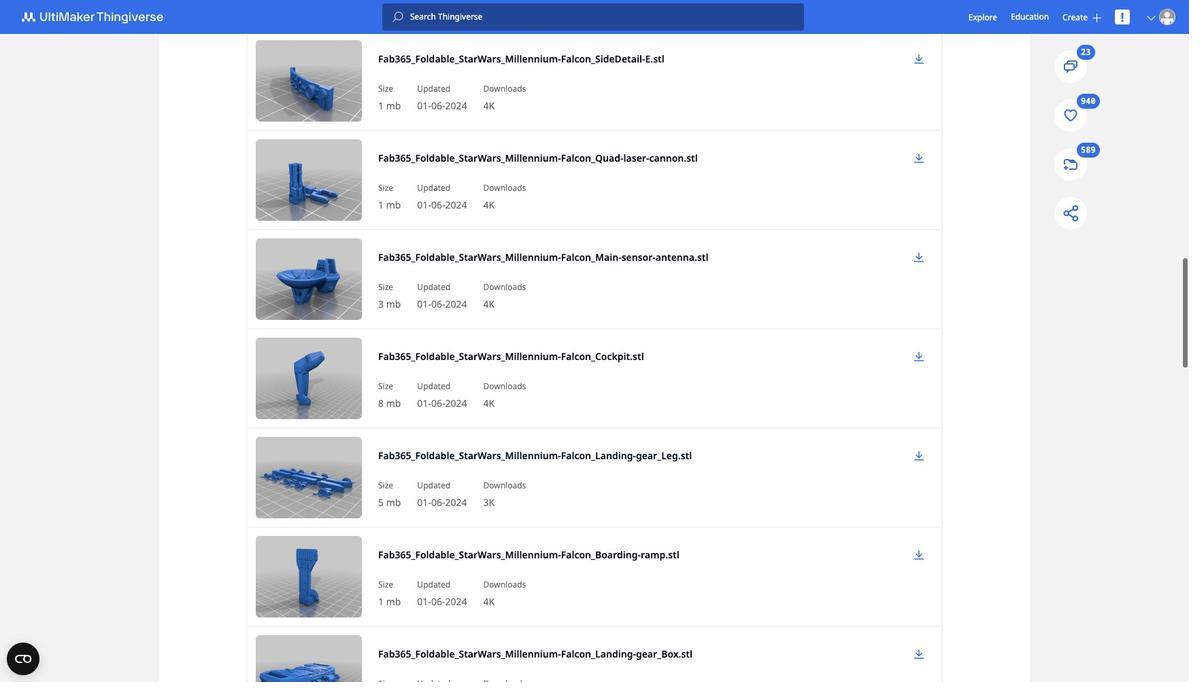 Task type: describe. For each thing, give the bounding box(es) containing it.
laser-
[[623, 152, 649, 165]]

4k for falcon_sidedetail-
[[483, 99, 495, 112]]

updated 01-06-2024 for fab365_foldable_starwars_millennium-falcon_sidedetail-e.stl
[[417, 83, 467, 112]]

5
[[378, 497, 384, 510]]

falcon_landing- for gear_box.stl
[[561, 648, 636, 661]]

cannon.stl
[[649, 152, 698, 165]]

mb for fab365_foldable_starwars_millennium-falcon_boarding-ramp.stl
[[386, 596, 401, 609]]

2024 for fab365_foldable_starwars_millennium-falcon_quad-laser-cannon.stl
[[445, 199, 467, 212]]

4k for falcon_quad-
[[483, 199, 495, 212]]

search control image
[[392, 12, 403, 22]]

1 for fab365_foldable_starwars_millennium-falcon_sidedetail-e.stl
[[378, 99, 384, 112]]

falcon_sidedetail-
[[561, 52, 645, 65]]

avatar image
[[1159, 9, 1176, 25]]

size 1 mb for fab365_foldable_starwars_millennium-falcon_quad-laser-cannon.stl
[[378, 182, 401, 212]]

updated for fab365_foldable_starwars_millennium-falcon_landing-gear_leg.stl
[[417, 480, 450, 492]]

updated 01-06-2024 for fab365_foldable_starwars_millennium-falcon_cockpit.stl
[[417, 381, 467, 410]]

589
[[1081, 144, 1096, 156]]

mb for fab365_foldable_starwars_millennium-falcon_quad-laser-cannon.stl
[[386, 199, 401, 212]]

2024 for fab365_foldable_starwars_millennium-falcon_boarding-ramp.stl
[[445, 596, 467, 609]]

falcon_landing- for gear_leg.stl
[[561, 450, 636, 463]]

plusicon image
[[1093, 13, 1101, 22]]

01- for fab365_foldable_starwars_millennium-falcon_cockpit.stl
[[417, 397, 431, 410]]

preview of a 3d printable part image for fab365_foldable_starwars_millennium-falcon_quad-laser-cannon.stl
[[256, 139, 362, 221]]

falcon_boarding-
[[561, 549, 641, 562]]

antenna.stl
[[656, 251, 709, 264]]

gear_leg.stl
[[636, 450, 692, 463]]

sensor-
[[622, 251, 656, 264]]

23
[[1081, 47, 1091, 58]]

1 for fab365_foldable_starwars_millennium-falcon_quad-laser-cannon.stl
[[378, 199, 384, 212]]

e.stl
[[645, 52, 664, 65]]

01- for fab365_foldable_starwars_millennium-falcon_sidedetail-e.stl
[[417, 99, 431, 112]]

downloads 4k for falcon_quad-
[[483, 182, 526, 212]]

updated 01-06-2024 for fab365_foldable_starwars_millennium-falcon_landing-gear_leg.stl
[[417, 480, 467, 510]]

mb for fab365_foldable_starwars_millennium-falcon_cockpit.stl
[[386, 397, 401, 410]]

fab365_foldable_starwars_millennium- for fab365_foldable_starwars_millennium-falcon_landing-gear_box.stl
[[378, 648, 561, 661]]

preview of a 3d printable part image for fab365_foldable_starwars_millennium-falcon_cockpit.stl
[[256, 338, 362, 420]]

gear_box.stl
[[636, 648, 693, 661]]

size 5 mb
[[378, 480, 401, 510]]

mb for fab365_foldable_starwars_millennium-falcon_landing-gear_leg.stl
[[386, 497, 401, 510]]

fab365_foldable_starwars_millennium-falcon_landing-gear_box.stl
[[378, 648, 693, 661]]

3
[[378, 298, 384, 311]]

fab365_foldable_starwars_millennium-falcon_quad-laser-cannon.stl
[[378, 152, 698, 165]]

preview of a 3d printable part image for fab365_foldable_starwars_millennium-falcon_landing-gear_leg.stl
[[256, 437, 362, 519]]

06- for fab365_foldable_starwars_millennium-falcon_main-sensor-antenna.stl
[[431, 298, 445, 311]]

01- for fab365_foldable_starwars_millennium-falcon_boarding-ramp.stl
[[417, 596, 431, 609]]

fab365_foldable_starwars_millennium- for fab365_foldable_starwars_millennium-falcon_boarding-ramp.stl
[[378, 549, 561, 562]]

preview of a 3d printable part image for fab365_foldable_starwars_millennium-falcon_landing-gear_box.stl
[[256, 636, 362, 683]]

downloads for falcon_cockpit.stl
[[483, 381, 526, 393]]

downloads for falcon_sidedetail-
[[483, 83, 526, 95]]

falcon_cockpit.stl
[[561, 350, 644, 363]]

fab365_foldable_starwars_millennium-falcon_landing-gear_leg.stl
[[378, 450, 692, 463]]

updated for fab365_foldable_starwars_millennium-falcon_main-sensor-antenna.stl
[[417, 282, 450, 293]]

969
[[378, 0, 395, 13]]

explore button
[[969, 11, 997, 23]]

falcon_quad-
[[561, 152, 623, 165]]

downloads 4k for falcon_cockpit.stl
[[483, 381, 526, 410]]

updated 01-06-2024 for fab365_foldable_starwars_millennium-falcon_main-sensor-antenna.stl
[[417, 282, 467, 311]]

kb
[[397, 0, 408, 13]]

preview of a 3d printable part image for fab365_foldable_starwars_millennium-falcon_boarding-ramp.stl
[[256, 537, 362, 618]]

downloads for falcon_main-
[[483, 282, 526, 293]]

size 3 mb
[[378, 282, 401, 311]]

fab365_foldable_starwars_millennium- for fab365_foldable_starwars_millennium-falcon_quad-laser-cannon.stl
[[378, 152, 561, 165]]

4k right 01-06-2024 at the top left of page
[[490, 0, 502, 13]]

education
[[1011, 11, 1049, 22]]

downloads 3k
[[483, 480, 526, 510]]

Search Thingiverse text field
[[403, 12, 804, 22]]



Task type: vqa. For each thing, say whether or not it's contained in the screenshot.


Task type: locate. For each thing, give the bounding box(es) containing it.
3 downloads from the top
[[483, 282, 526, 293]]

4 downloads from the top
[[483, 381, 526, 393]]

5 updated 01-06-2024 from the top
[[417, 480, 467, 510]]

01- for fab365_foldable_starwars_millennium-falcon_landing-gear_leg.stl
[[417, 497, 431, 510]]

create
[[1063, 11, 1088, 23]]

969 kb
[[378, 0, 408, 13]]

4 updated 01-06-2024 from the top
[[417, 381, 467, 410]]

940
[[1081, 96, 1096, 107]]

1 vertical spatial falcon_landing-
[[561, 648, 636, 661]]

2024
[[452, 0, 474, 13], [445, 99, 467, 112], [445, 199, 467, 212], [445, 298, 467, 311], [445, 397, 467, 410], [445, 497, 467, 510], [445, 596, 467, 609]]

1 1 from the top
[[378, 99, 384, 112]]

downloads down fab365_foldable_starwars_millennium-falcon_boarding-ramp.stl
[[483, 580, 526, 591]]

size inside size 3 mb
[[378, 282, 393, 293]]

6 updated from the top
[[417, 580, 450, 591]]

2 preview of a 3d printable part image from the top
[[256, 139, 362, 221]]

2 falcon_landing- from the top
[[561, 648, 636, 661]]

1 downloads from the top
[[483, 83, 526, 95]]

06-
[[438, 0, 452, 13], [431, 99, 445, 112], [431, 199, 445, 212], [431, 298, 445, 311], [431, 397, 445, 410], [431, 497, 445, 510], [431, 596, 445, 609]]

downloads down fab365_foldable_starwars_millennium-falcon_sidedetail-e.stl
[[483, 83, 526, 95]]

4k for falcon_main-
[[483, 298, 495, 311]]

6 preview of a 3d printable part image from the top
[[256, 537, 362, 618]]

mb inside size 5 mb
[[386, 497, 401, 510]]

3 size 1 mb from the top
[[378, 580, 401, 609]]

downloads 4k down fab365_foldable_starwars_millennium-falcon_quad-laser-cannon.stl
[[483, 182, 526, 212]]

0 vertical spatial falcon_landing-
[[561, 450, 636, 463]]

fab365_foldable_starwars_millennium- for fab365_foldable_starwars_millennium-falcon_main-sensor-antenna.stl
[[378, 251, 561, 264]]

preview of a 3d printable part image
[[256, 40, 362, 122], [256, 139, 362, 221], [256, 239, 362, 320], [256, 338, 362, 420], [256, 437, 362, 519], [256, 537, 362, 618], [256, 636, 362, 683]]

5 downloads from the top
[[483, 480, 526, 492]]

downloads 4k down fab365_foldable_starwars_millennium-falcon_sidedetail-e.stl
[[483, 83, 526, 112]]

downloads up 3k
[[483, 480, 526, 492]]

fab365_foldable_starwars_millennium-falcon_cockpit.stl
[[378, 350, 644, 363]]

1 preview of a 3d printable part image from the top
[[256, 40, 362, 122]]

create button
[[1063, 11, 1101, 23]]

4k up fab365_foldable_starwars_millennium-falcon_cockpit.stl
[[483, 298, 495, 311]]

mb inside size 8 mb
[[386, 397, 401, 410]]

2 updated 01-06-2024 from the top
[[417, 182, 467, 212]]

updated for fab365_foldable_starwars_millennium-falcon_sidedetail-e.stl
[[417, 83, 450, 95]]

downloads 4k down fab365_foldable_starwars_millennium-falcon_cockpit.stl
[[483, 381, 526, 410]]

0 vertical spatial size 1 mb
[[378, 83, 401, 112]]

4k for falcon_cockpit.stl
[[483, 397, 495, 410]]

downloads for falcon_quad-
[[483, 182, 526, 194]]

size 1 mb
[[378, 83, 401, 112], [378, 182, 401, 212], [378, 580, 401, 609]]

2024 for fab365_foldable_starwars_millennium-falcon_cockpit.stl
[[445, 397, 467, 410]]

updated 01-06-2024
[[417, 83, 467, 112], [417, 182, 467, 212], [417, 282, 467, 311], [417, 381, 467, 410], [417, 480, 467, 510], [417, 580, 467, 609]]

2 1 from the top
[[378, 199, 384, 212]]

size 8 mb
[[378, 381, 401, 410]]

education link
[[1011, 10, 1049, 24]]

1 downloads 4k from the top
[[483, 83, 526, 112]]

downloads 4k for falcon_sidedetail-
[[483, 83, 526, 112]]

2 downloads 4k from the top
[[483, 182, 526, 212]]

downloads for falcon_boarding-
[[483, 580, 526, 591]]

06- for fab365_foldable_starwars_millennium-falcon_sidedetail-e.stl
[[431, 99, 445, 112]]

size for fab365_foldable_starwars_millennium-falcon_landing-gear_leg.stl
[[378, 480, 393, 492]]

01- for fab365_foldable_starwars_millennium-falcon_main-sensor-antenna.stl
[[417, 298, 431, 311]]

2 vertical spatial 1
[[378, 596, 384, 609]]

makerbot logo image
[[14, 9, 180, 25]]

updated 01-06-2024 for fab365_foldable_starwars_millennium-falcon_quad-laser-cannon.stl
[[417, 182, 467, 212]]

6 size from the top
[[378, 580, 393, 591]]

fab365_foldable_starwars_millennium-falcon_main-sensor-antenna.stl
[[378, 251, 709, 264]]

1
[[378, 99, 384, 112], [378, 199, 384, 212], [378, 596, 384, 609]]

preview of a 3d printable part image for fab365_foldable_starwars_millennium-falcon_sidedetail-e.stl
[[256, 40, 362, 122]]

3 updated 01-06-2024 from the top
[[417, 282, 467, 311]]

1 vertical spatial 1
[[378, 199, 384, 212]]

updated 01-06-2024 for fab365_foldable_starwars_millennium-falcon_boarding-ramp.stl
[[417, 580, 467, 609]]

preview of a 3d printable part image for fab365_foldable_starwars_millennium-falcon_main-sensor-antenna.stl
[[256, 239, 362, 320]]

4k
[[490, 0, 502, 13], [483, 99, 495, 112], [483, 199, 495, 212], [483, 298, 495, 311], [483, 397, 495, 410], [483, 596, 495, 609]]

1 falcon_landing- from the top
[[561, 450, 636, 463]]

size for fab365_foldable_starwars_millennium-falcon_main-sensor-antenna.stl
[[378, 282, 393, 293]]

size 1 mb for fab365_foldable_starwars_millennium-falcon_sidedetail-e.stl
[[378, 83, 401, 112]]

2 size 1 mb from the top
[[378, 182, 401, 212]]

explore
[[969, 11, 997, 23]]

5 downloads 4k from the top
[[483, 580, 526, 609]]

06- for fab365_foldable_starwars_millennium-falcon_cockpit.stl
[[431, 397, 445, 410]]

1 fab365_foldable_starwars_millennium- from the top
[[378, 52, 561, 65]]

fab365_foldable_starwars_millennium-
[[378, 52, 561, 65], [378, 152, 561, 165], [378, 251, 561, 264], [378, 350, 561, 363], [378, 450, 561, 463], [378, 549, 561, 562], [378, 648, 561, 661]]

1 size from the top
[[378, 83, 393, 95]]

downloads down 'fab365_foldable_starwars_millennium-falcon_main-sensor-antenna.stl'
[[483, 282, 526, 293]]

3 size from the top
[[378, 282, 393, 293]]

downloads 4k
[[483, 83, 526, 112], [483, 182, 526, 212], [483, 282, 526, 311], [483, 381, 526, 410], [483, 580, 526, 609]]

4 size from the top
[[378, 381, 393, 393]]

2024 for fab365_foldable_starwars_millennium-falcon_main-sensor-antenna.stl
[[445, 298, 467, 311]]

downloads 4k for falcon_main-
[[483, 282, 526, 311]]

updated for fab365_foldable_starwars_millennium-falcon_cockpit.stl
[[417, 381, 450, 393]]

downloads 4k for falcon_boarding-
[[483, 580, 526, 609]]

3 1 from the top
[[378, 596, 384, 609]]

1 updated from the top
[[417, 83, 450, 95]]

1 for fab365_foldable_starwars_millennium-falcon_boarding-ramp.stl
[[378, 596, 384, 609]]

downloads 4k down 'fab365_foldable_starwars_millennium-falcon_main-sensor-antenna.stl'
[[483, 282, 526, 311]]

6 fab365_foldable_starwars_millennium- from the top
[[378, 549, 561, 562]]

4 updated from the top
[[417, 381, 450, 393]]

mb
[[386, 99, 401, 112], [386, 199, 401, 212], [386, 298, 401, 311], [386, 397, 401, 410], [386, 497, 401, 510], [386, 596, 401, 609]]

5 updated from the top
[[417, 480, 450, 492]]

size
[[378, 83, 393, 95], [378, 182, 393, 194], [378, 282, 393, 293], [378, 381, 393, 393], [378, 480, 393, 492], [378, 580, 393, 591]]

4k down fab365_foldable_starwars_millennium-falcon_boarding-ramp.stl
[[483, 596, 495, 609]]

updated for fab365_foldable_starwars_millennium-falcon_boarding-ramp.stl
[[417, 580, 450, 591]]

fab365_foldable_starwars_millennium- for fab365_foldable_starwars_millennium-falcon_landing-gear_leg.stl
[[378, 450, 561, 463]]

4 mb from the top
[[386, 397, 401, 410]]

downloads 4k down fab365_foldable_starwars_millennium-falcon_boarding-ramp.stl
[[483, 580, 526, 609]]

mb inside size 3 mb
[[386, 298, 401, 311]]

!
[[1121, 9, 1124, 25]]

mb for fab365_foldable_starwars_millennium-falcon_sidedetail-e.stl
[[386, 99, 401, 112]]

06- for fab365_foldable_starwars_millennium-falcon_quad-laser-cannon.stl
[[431, 199, 445, 212]]

1 updated 01-06-2024 from the top
[[417, 83, 467, 112]]

updated for fab365_foldable_starwars_millennium-falcon_quad-laser-cannon.stl
[[417, 182, 450, 194]]

4k down fab365_foldable_starwars_millennium-falcon_sidedetail-e.stl
[[483, 99, 495, 112]]

06- for fab365_foldable_starwars_millennium-falcon_boarding-ramp.stl
[[431, 596, 445, 609]]

4 downloads 4k from the top
[[483, 381, 526, 410]]

7 preview of a 3d printable part image from the top
[[256, 636, 362, 683]]

downloads down fab365_foldable_starwars_millennium-falcon_cockpit.stl
[[483, 381, 526, 393]]

2 downloads from the top
[[483, 182, 526, 194]]

open widget image
[[7, 644, 39, 676]]

fab365_foldable_starwars_millennium- for fab365_foldable_starwars_millennium-falcon_sidedetail-e.stl
[[378, 52, 561, 65]]

! link
[[1115, 9, 1130, 25]]

4 fab365_foldable_starwars_millennium- from the top
[[378, 350, 561, 363]]

1 vertical spatial size 1 mb
[[378, 182, 401, 212]]

4k down fab365_foldable_starwars_millennium-falcon_cockpit.stl
[[483, 397, 495, 410]]

6 mb from the top
[[386, 596, 401, 609]]

size for fab365_foldable_starwars_millennium-falcon_boarding-ramp.stl
[[378, 580, 393, 591]]

4k down fab365_foldable_starwars_millennium-falcon_quad-laser-cannon.stl
[[483, 199, 495, 212]]

updated
[[417, 83, 450, 95], [417, 182, 450, 194], [417, 282, 450, 293], [417, 381, 450, 393], [417, 480, 450, 492], [417, 580, 450, 591]]

5 mb from the top
[[386, 497, 401, 510]]

downloads for falcon_landing-
[[483, 480, 526, 492]]

downloads down fab365_foldable_starwars_millennium-falcon_quad-laser-cannon.stl
[[483, 182, 526, 194]]

size for fab365_foldable_starwars_millennium-falcon_cockpit.stl
[[378, 381, 393, 393]]

6 updated 01-06-2024 from the top
[[417, 580, 467, 609]]

2024 for fab365_foldable_starwars_millennium-falcon_sidedetail-e.stl
[[445, 99, 467, 112]]

mb for fab365_foldable_starwars_millennium-falcon_main-sensor-antenna.stl
[[386, 298, 401, 311]]

06- for fab365_foldable_starwars_millennium-falcon_landing-gear_leg.stl
[[431, 497, 445, 510]]

1 size 1 mb from the top
[[378, 83, 401, 112]]

6 downloads from the top
[[483, 580, 526, 591]]

size inside size 8 mb
[[378, 381, 393, 393]]

downloads
[[483, 83, 526, 95], [483, 182, 526, 194], [483, 282, 526, 293], [483, 381, 526, 393], [483, 480, 526, 492], [483, 580, 526, 591]]

4k for falcon_boarding-
[[483, 596, 495, 609]]

5 size from the top
[[378, 480, 393, 492]]

01-
[[424, 0, 438, 13], [417, 99, 431, 112], [417, 199, 431, 212], [417, 298, 431, 311], [417, 397, 431, 410], [417, 497, 431, 510], [417, 596, 431, 609]]

01- for fab365_foldable_starwars_millennium-falcon_quad-laser-cannon.stl
[[417, 199, 431, 212]]

2 size from the top
[[378, 182, 393, 194]]

falcon_main-
[[561, 251, 622, 264]]

3 preview of a 3d printable part image from the top
[[256, 239, 362, 320]]

size 1 mb for fab365_foldable_starwars_millennium-falcon_boarding-ramp.stl
[[378, 580, 401, 609]]

size for fab365_foldable_starwars_millennium-falcon_sidedetail-e.stl
[[378, 83, 393, 95]]

5 fab365_foldable_starwars_millennium- from the top
[[378, 450, 561, 463]]

size inside size 5 mb
[[378, 480, 393, 492]]

2024 for fab365_foldable_starwars_millennium-falcon_landing-gear_leg.stl
[[445, 497, 467, 510]]

fab365_foldable_starwars_millennium-falcon_boarding-ramp.stl
[[378, 549, 679, 562]]

ramp.stl
[[641, 549, 679, 562]]

8
[[378, 397, 384, 410]]

3k
[[483, 497, 495, 510]]

2 updated from the top
[[417, 182, 450, 194]]

3 updated from the top
[[417, 282, 450, 293]]

4 preview of a 3d printable part image from the top
[[256, 338, 362, 420]]

2 vertical spatial size 1 mb
[[378, 580, 401, 609]]

2 fab365_foldable_starwars_millennium- from the top
[[378, 152, 561, 165]]

5 preview of a 3d printable part image from the top
[[256, 437, 362, 519]]

2 mb from the top
[[386, 199, 401, 212]]

01-06-2024
[[424, 0, 474, 13]]

1 mb from the top
[[386, 99, 401, 112]]

3 mb from the top
[[386, 298, 401, 311]]

falcon_landing-
[[561, 450, 636, 463], [561, 648, 636, 661]]

0 vertical spatial 1
[[378, 99, 384, 112]]

size for fab365_foldable_starwars_millennium-falcon_quad-laser-cannon.stl
[[378, 182, 393, 194]]

3 fab365_foldable_starwars_millennium- from the top
[[378, 251, 561, 264]]

fab365_foldable_starwars_millennium- for fab365_foldable_starwars_millennium-falcon_cockpit.stl
[[378, 350, 561, 363]]

3 downloads 4k from the top
[[483, 282, 526, 311]]

7 fab365_foldable_starwars_millennium- from the top
[[378, 648, 561, 661]]

fab365_foldable_starwars_millennium-falcon_sidedetail-e.stl
[[378, 52, 664, 65]]



